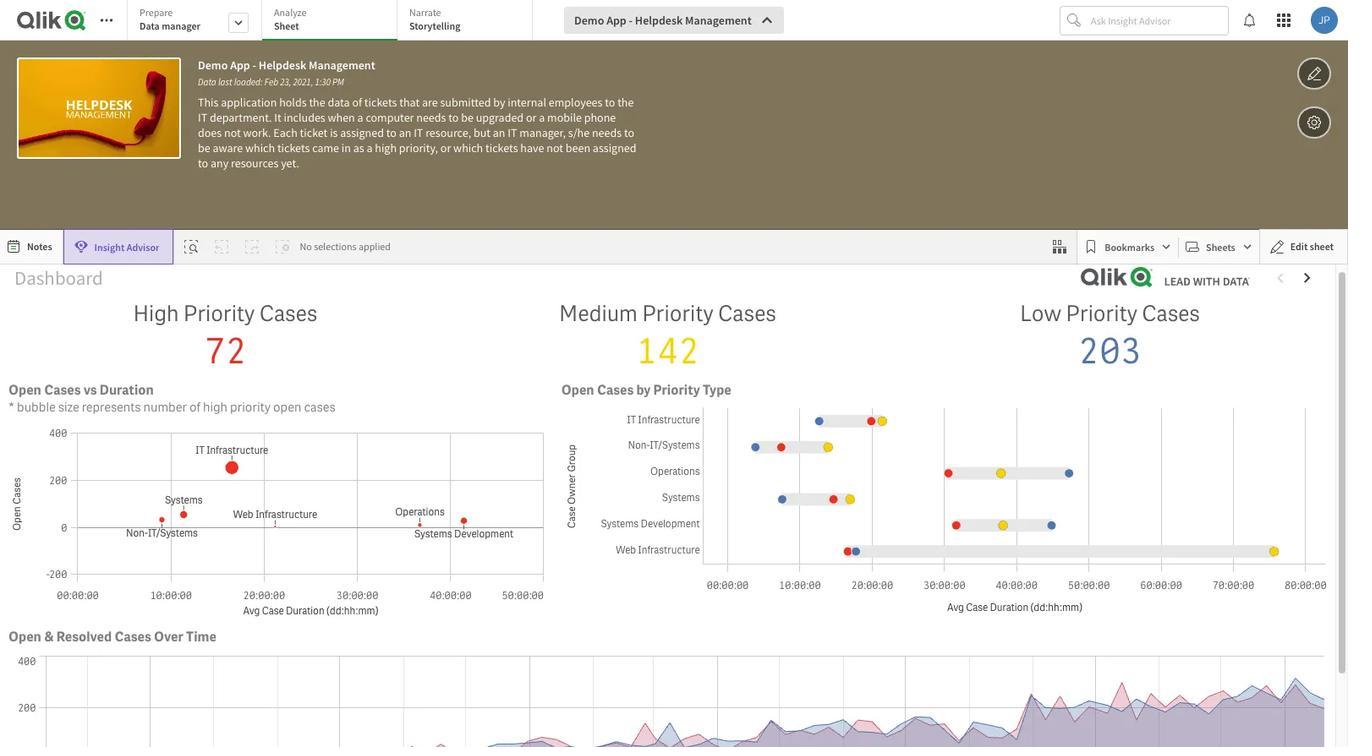 Task type: vqa. For each thing, say whether or not it's contained in the screenshot.
the 'priority'
yes



Task type: locate. For each thing, give the bounding box(es) containing it.
1 horizontal spatial by
[[636, 382, 651, 399]]

submitted
[[440, 95, 491, 110]]

1 vertical spatial or
[[441, 140, 451, 156]]

insight
[[94, 241, 125, 253]]

no selections applied
[[300, 240, 391, 253]]

application
[[0, 0, 1348, 748]]

which right aware
[[245, 140, 275, 156]]

1 horizontal spatial demo
[[574, 13, 604, 28]]

1 vertical spatial management
[[309, 58, 375, 73]]

be
[[461, 110, 474, 125], [198, 140, 210, 156]]

pm
[[332, 76, 344, 88]]

analyze
[[274, 6, 307, 19]]

0 horizontal spatial be
[[198, 140, 210, 156]]

management inside 'demo app - helpdesk management data last loaded: feb 23, 2021, 1:30 pm this application holds the data of tickets that are submitted by internal employees to the it department. it includes when a computer needs to be upgraded or a mobile phone does not work. each ticket is assigned to an it resource, but an it manager, s/he needs to be aware which tickets came in as a high priority, or which tickets have not been assigned to any resources yet.'
[[309, 58, 375, 73]]

bookmarks
[[1105, 241, 1155, 253]]

0 vertical spatial of
[[352, 95, 362, 110]]

Ask Insight Advisor text field
[[1088, 7, 1228, 34]]

open cases by priority type
[[561, 382, 731, 399]]

low
[[1020, 299, 1062, 328]]

app for demo app - helpdesk management
[[607, 13, 627, 28]]

assigned right is
[[340, 125, 384, 140]]

1:30
[[315, 76, 331, 88]]

tickets
[[364, 95, 397, 110], [277, 140, 310, 156], [486, 140, 518, 156]]

open left size
[[8, 382, 41, 399]]

1 horizontal spatial needs
[[592, 125, 622, 140]]

priority for 142
[[642, 299, 714, 328]]

demo up employees
[[574, 13, 604, 28]]

cases down the no
[[259, 299, 318, 328]]

the right phone
[[618, 95, 634, 110]]

tab list
[[127, 0, 539, 42]]

cases inside low priority cases 203
[[1142, 299, 1200, 328]]

open for open cases by priority type
[[561, 382, 594, 399]]

helpdesk
[[635, 13, 683, 28], [259, 58, 306, 73]]

cases left vs
[[44, 382, 81, 399]]

this
[[198, 95, 219, 110]]

1 an from the left
[[399, 125, 411, 140]]

tab list containing prepare
[[127, 0, 539, 42]]

priority right low
[[1066, 299, 1138, 328]]

app inside 'demo app - helpdesk management data last loaded: feb 23, 2021, 1:30 pm this application holds the data of tickets that are submitted by internal employees to the it department. it includes when a computer needs to be upgraded or a mobile phone does not work. each ticket is assigned to an it resource, but an it manager, s/he needs to be aware which tickets came in as a high priority, or which tickets have not been assigned to any resources yet.'
[[230, 58, 250, 73]]

it left resource,
[[414, 125, 423, 140]]

cases inside the high priority cases 72
[[259, 299, 318, 328]]

0 horizontal spatial app
[[230, 58, 250, 73]]

sheets
[[1206, 241, 1236, 253]]

by
[[493, 95, 505, 110], [636, 382, 651, 399]]

1 horizontal spatial -
[[629, 13, 633, 28]]

open inside open cases vs duration * bubble size represents number of high priority open cases
[[8, 382, 41, 399]]

the
[[309, 95, 325, 110], [618, 95, 634, 110]]

1 vertical spatial app
[[230, 58, 250, 73]]

been
[[566, 140, 590, 156]]

priority
[[230, 399, 271, 416]]

employees
[[549, 95, 603, 110]]

or right the priority,
[[441, 140, 451, 156]]

phone
[[584, 110, 616, 125]]

open down medium
[[561, 382, 594, 399]]

0 horizontal spatial tickets
[[277, 140, 310, 156]]

each
[[274, 125, 298, 140]]

0 vertical spatial helpdesk
[[635, 13, 683, 28]]

needs right s/he at the top left
[[592, 125, 622, 140]]

tickets left came
[[277, 140, 310, 156]]

0 horizontal spatial high
[[203, 399, 228, 416]]

app inside button
[[607, 13, 627, 28]]

of right number
[[189, 399, 201, 416]]

the down the 1:30
[[309, 95, 325, 110]]

0 horizontal spatial needs
[[416, 110, 446, 125]]

a right as
[[367, 140, 373, 156]]

a right when
[[357, 110, 363, 125]]

1 horizontal spatial data
[[198, 76, 216, 88]]

1 horizontal spatial be
[[461, 110, 474, 125]]

mobile
[[547, 110, 582, 125]]

data left last
[[198, 76, 216, 88]]

0 vertical spatial high
[[375, 140, 397, 156]]

1 vertical spatial high
[[203, 399, 228, 416]]

0 horizontal spatial assigned
[[340, 125, 384, 140]]

1 horizontal spatial of
[[352, 95, 362, 110]]

application containing 72
[[0, 0, 1348, 748]]

0 horizontal spatial the
[[309, 95, 325, 110]]

- inside 'demo app - helpdesk management data last loaded: feb 23, 2021, 1:30 pm this application holds the data of tickets that are submitted by internal employees to the it department. it includes when a computer needs to be upgraded or a mobile phone does not work. each ticket is assigned to an it resource, but an it manager, s/he needs to be aware which tickets came in as a high priority, or which tickets have not been assigned to any resources yet.'
[[253, 58, 256, 73]]

0 vertical spatial data
[[140, 19, 160, 32]]

0 vertical spatial -
[[629, 13, 633, 28]]

0 horizontal spatial of
[[189, 399, 201, 416]]

by down 142
[[636, 382, 651, 399]]

a
[[357, 110, 363, 125], [539, 110, 545, 125], [367, 140, 373, 156]]

0 horizontal spatial an
[[399, 125, 411, 140]]

2 an from the left
[[493, 125, 505, 140]]

2 the from the left
[[618, 95, 634, 110]]

an right the but
[[493, 125, 505, 140]]

smart search image
[[185, 240, 198, 254]]

selections
[[314, 240, 357, 253]]

which down upgraded
[[453, 140, 483, 156]]

high inside open cases vs duration * bubble size represents number of high priority open cases
[[203, 399, 228, 416]]

open left &
[[8, 629, 41, 646]]

department.
[[210, 110, 272, 125]]

of right data
[[352, 95, 362, 110]]

by left internal
[[493, 95, 505, 110]]

assigned
[[340, 125, 384, 140], [593, 140, 637, 156]]

cases right 203
[[1142, 299, 1200, 328]]

0 horizontal spatial data
[[140, 19, 160, 32]]

holds
[[279, 95, 307, 110]]

demo
[[574, 13, 604, 28], [198, 58, 228, 73]]

1 the from the left
[[309, 95, 325, 110]]

0 vertical spatial management
[[685, 13, 752, 28]]

1 horizontal spatial not
[[547, 140, 563, 156]]

tab list inside application
[[127, 0, 539, 42]]

demo inside demo app - helpdesk management button
[[574, 13, 604, 28]]

helpdesk inside 'demo app - helpdesk management data last loaded: feb 23, 2021, 1:30 pm this application holds the data of tickets that are submitted by internal employees to the it department. it includes when a computer needs to be upgraded or a mobile phone does not work. each ticket is assigned to an it resource, but an it manager, s/he needs to be aware which tickets came in as a high priority, or which tickets have not been assigned to any resources yet.'
[[259, 58, 306, 73]]

1 vertical spatial demo
[[198, 58, 228, 73]]

open
[[273, 399, 301, 416]]

0 vertical spatial by
[[493, 95, 505, 110]]

needs up the priority,
[[416, 110, 446, 125]]

app
[[607, 13, 627, 28], [230, 58, 250, 73]]

management inside button
[[685, 13, 752, 28]]

cases inside open cases vs duration * bubble size represents number of high priority open cases
[[44, 382, 81, 399]]

demo inside 'demo app - helpdesk management data last loaded: feb 23, 2021, 1:30 pm this application holds the data of tickets that are submitted by internal employees to the it department. it includes when a computer needs to be upgraded or a mobile phone does not work. each ticket is assigned to an it resource, but an it manager, s/he needs to be aware which tickets came in as a high priority, or which tickets have not been assigned to any resources yet.'
[[198, 58, 228, 73]]

1 horizontal spatial helpdesk
[[635, 13, 683, 28]]

priority
[[183, 299, 255, 328], [642, 299, 714, 328], [1066, 299, 1138, 328], [654, 382, 700, 399]]

app for demo app - helpdesk management data last loaded: feb 23, 2021, 1:30 pm this application holds the data of tickets that are submitted by internal employees to the it department. it includes when a computer needs to be upgraded or a mobile phone does not work. each ticket is assigned to an it resource, but an it manager, s/he needs to be aware which tickets came in as a high priority, or which tickets have not been assigned to any resources yet.
[[230, 58, 250, 73]]

priority inside medium priority cases 142
[[642, 299, 714, 328]]

low priority cases 203
[[1020, 299, 1200, 374]]

sheet
[[274, 19, 299, 32]]

1 horizontal spatial the
[[618, 95, 634, 110]]

storytelling
[[409, 19, 460, 32]]

it left department.
[[198, 110, 207, 125]]

142
[[636, 328, 700, 374]]

priority right medium
[[642, 299, 714, 328]]

- for demo app - helpdesk management data last loaded: feb 23, 2021, 1:30 pm this application holds the data of tickets that are submitted by internal employees to the it department. it includes when a computer needs to be upgraded or a mobile phone does not work. each ticket is assigned to an it resource, but an it manager, s/he needs to be aware which tickets came in as a high priority, or which tickets have not been assigned to any resources yet.
[[253, 58, 256, 73]]

0 horizontal spatial helpdesk
[[259, 58, 306, 73]]

tickets left that
[[364, 95, 397, 110]]

data
[[328, 95, 350, 110]]

0 horizontal spatial not
[[224, 125, 241, 140]]

data
[[140, 19, 160, 32], [198, 76, 216, 88]]

high right as
[[375, 140, 397, 156]]

resources
[[231, 156, 279, 171]]

0 horizontal spatial management
[[309, 58, 375, 73]]

priority left type
[[654, 382, 700, 399]]

it left have
[[508, 125, 517, 140]]

2 which from the left
[[453, 140, 483, 156]]

assigned down phone
[[593, 140, 637, 156]]

1 horizontal spatial it
[[414, 125, 423, 140]]

an
[[399, 125, 411, 140], [493, 125, 505, 140]]

yet.
[[281, 156, 299, 171]]

cases
[[259, 299, 318, 328], [718, 299, 776, 328], [1142, 299, 1200, 328], [44, 382, 81, 399], [597, 382, 634, 399], [115, 629, 151, 646]]

0 horizontal spatial by
[[493, 95, 505, 110]]

0 vertical spatial be
[[461, 110, 474, 125]]

- for demo app - helpdesk management
[[629, 13, 633, 28]]

tickets down upgraded
[[486, 140, 518, 156]]

1 vertical spatial data
[[198, 76, 216, 88]]

1 horizontal spatial a
[[367, 140, 373, 156]]

to right the 'are'
[[448, 110, 459, 125]]

an down that
[[399, 125, 411, 140]]

or up have
[[526, 110, 537, 125]]

insight advisor
[[94, 241, 159, 253]]

priority inside low priority cases 203
[[1066, 299, 1138, 328]]

priority inside the high priority cases 72
[[183, 299, 255, 328]]

cases up type
[[718, 299, 776, 328]]

a left mobile
[[539, 110, 545, 125]]

1 horizontal spatial tickets
[[364, 95, 397, 110]]

1 vertical spatial helpdesk
[[259, 58, 306, 73]]

0 horizontal spatial a
[[357, 110, 363, 125]]

be left the but
[[461, 110, 474, 125]]

narrate
[[409, 6, 441, 19]]

demo up last
[[198, 58, 228, 73]]

1 horizontal spatial management
[[685, 13, 752, 28]]

to
[[605, 95, 615, 110], [448, 110, 459, 125], [386, 125, 397, 140], [624, 125, 634, 140], [198, 156, 208, 171]]

0 vertical spatial demo
[[574, 13, 604, 28]]

2 horizontal spatial tickets
[[486, 140, 518, 156]]

does
[[198, 125, 222, 140]]

0 horizontal spatial which
[[245, 140, 275, 156]]

1 horizontal spatial an
[[493, 125, 505, 140]]

0 horizontal spatial demo
[[198, 58, 228, 73]]

needs
[[416, 110, 446, 125], [592, 125, 622, 140]]

1 vertical spatial -
[[253, 58, 256, 73]]

1 horizontal spatial high
[[375, 140, 397, 156]]

1 which from the left
[[245, 140, 275, 156]]

high inside 'demo app - helpdesk management data last loaded: feb 23, 2021, 1:30 pm this application holds the data of tickets that are submitted by internal employees to the it department. it includes when a computer needs to be upgraded or a mobile phone does not work. each ticket is assigned to an it resource, but an it manager, s/he needs to be aware which tickets came in as a high priority, or which tickets have not been assigned to any resources yet.'
[[375, 140, 397, 156]]

or
[[526, 110, 537, 125], [441, 140, 451, 156]]

open
[[8, 382, 41, 399], [561, 382, 594, 399], [8, 629, 41, 646]]

1 vertical spatial of
[[189, 399, 201, 416]]

demo for demo app - helpdesk management
[[574, 13, 604, 28]]

high priority cases 72
[[133, 299, 318, 374]]

high left priority
[[203, 399, 228, 416]]

notes button
[[3, 233, 59, 261]]

cases
[[304, 399, 336, 416]]

not right have
[[547, 140, 563, 156]]

toolbar
[[0, 0, 1348, 230]]

are
[[422, 95, 438, 110]]

data down prepare
[[140, 19, 160, 32]]

1 horizontal spatial app
[[607, 13, 627, 28]]

0 horizontal spatial or
[[441, 140, 451, 156]]

management
[[685, 13, 752, 28], [309, 58, 375, 73]]

helpdesk inside button
[[635, 13, 683, 28]]

aware
[[213, 140, 243, 156]]

size
[[58, 399, 79, 416]]

be left any
[[198, 140, 210, 156]]

- inside button
[[629, 13, 633, 28]]

it
[[198, 110, 207, 125], [414, 125, 423, 140], [508, 125, 517, 140]]

0 horizontal spatial -
[[253, 58, 256, 73]]

s/he
[[568, 125, 590, 140]]

demo app - helpdesk management
[[574, 13, 752, 28]]

medium priority cases 142
[[559, 299, 776, 374]]

no
[[300, 240, 312, 253]]

2 horizontal spatial it
[[508, 125, 517, 140]]

cases inside medium priority cases 142
[[718, 299, 776, 328]]

1 horizontal spatial or
[[526, 110, 537, 125]]

1 horizontal spatial which
[[453, 140, 483, 156]]

of
[[352, 95, 362, 110], [189, 399, 201, 416]]

priority right high
[[183, 299, 255, 328]]

not right does
[[224, 125, 241, 140]]

0 vertical spatial app
[[607, 13, 627, 28]]



Task type: describe. For each thing, give the bounding box(es) containing it.
resource,
[[426, 125, 471, 140]]

app options image
[[1307, 112, 1322, 133]]

edit
[[1291, 240, 1308, 253]]

analyze sheet
[[274, 6, 307, 32]]

applied
[[359, 240, 391, 253]]

when
[[328, 110, 355, 125]]

demo app - helpdesk management data last loaded: feb 23, 2021, 1:30 pm this application holds the data of tickets that are submitted by internal employees to the it department. it includes when a computer needs to be upgraded or a mobile phone does not work. each ticket is assigned to an it resource, but an it manager, s/he needs to be aware which tickets came in as a high priority, or which tickets have not been assigned to any resources yet.
[[198, 58, 639, 171]]

0 horizontal spatial it
[[198, 110, 207, 125]]

data inside 'demo app - helpdesk management data last loaded: feb 23, 2021, 1:30 pm this application holds the data of tickets that are submitted by internal employees to the it department. it includes when a computer needs to be upgraded or a mobile phone does not work. each ticket is assigned to an it resource, but an it manager, s/he needs to be aware which tickets came in as a high priority, or which tickets have not been assigned to any resources yet.'
[[198, 76, 216, 88]]

203
[[1078, 328, 1142, 374]]

open cases vs duration * bubble size represents number of high priority open cases
[[8, 382, 336, 416]]

to right phone
[[624, 125, 634, 140]]

medium
[[559, 299, 638, 328]]

upgraded
[[476, 110, 524, 125]]

as
[[353, 140, 364, 156]]

management for demo app - helpdesk management data last loaded: feb 23, 2021, 1:30 pm this application holds the data of tickets that are submitted by internal employees to the it department. it includes when a computer needs to be upgraded or a mobile phone does not work. each ticket is assigned to an it resource, but an it manager, s/he needs to be aware which tickets came in as a high priority, or which tickets have not been assigned to any resources yet.
[[309, 58, 375, 73]]

in
[[342, 140, 351, 156]]

priority for 203
[[1066, 299, 1138, 328]]

it
[[274, 110, 281, 125]]

resolved
[[56, 629, 112, 646]]

demo for demo app - helpdesk management data last loaded: feb 23, 2021, 1:30 pm this application holds the data of tickets that are submitted by internal employees to the it department. it includes when a computer needs to be upgraded or a mobile phone does not work. each ticket is assigned to an it resource, but an it manager, s/he needs to be aware which tickets came in as a high priority, or which tickets have not been assigned to any resources yet.
[[198, 58, 228, 73]]

priority,
[[399, 140, 438, 156]]

time
[[186, 629, 216, 646]]

cases down medium priority cases 142
[[597, 382, 634, 399]]

advisor
[[127, 241, 159, 253]]

have
[[520, 140, 544, 156]]

data inside prepare data manager
[[140, 19, 160, 32]]

internal
[[508, 95, 546, 110]]

&
[[44, 629, 54, 646]]

helpdesk for demo app - helpdesk management data last loaded: feb 23, 2021, 1:30 pm this application holds the data of tickets that are submitted by internal employees to the it department. it includes when a computer needs to be upgraded or a mobile phone does not work. each ticket is assigned to an it resource, but an it manager, s/he needs to be aware which tickets came in as a high priority, or which tickets have not been assigned to any resources yet.
[[259, 58, 306, 73]]

ticket
[[300, 125, 328, 140]]

1 horizontal spatial assigned
[[593, 140, 637, 156]]

but
[[474, 125, 491, 140]]

to left the priority,
[[386, 125, 397, 140]]

of inside open cases vs duration * bubble size represents number of high priority open cases
[[189, 399, 201, 416]]

narrate storytelling
[[409, 6, 460, 32]]

application
[[221, 95, 277, 110]]

includes
[[284, 110, 325, 125]]

work.
[[243, 125, 271, 140]]

over
[[154, 629, 183, 646]]

james peterson image
[[1311, 7, 1338, 34]]

0 vertical spatial or
[[526, 110, 537, 125]]

bubble
[[17, 399, 56, 416]]

management for demo app - helpdesk management
[[685, 13, 752, 28]]

edit image
[[1307, 63, 1322, 84]]

next sheet: performance image
[[1301, 272, 1314, 285]]

any
[[211, 156, 229, 171]]

toolbar containing demo app - helpdesk management
[[0, 0, 1348, 230]]

edit sheet button
[[1259, 229, 1348, 265]]

demo app - helpdesk management button
[[564, 7, 784, 34]]

duration
[[100, 382, 154, 399]]

insight advisor button
[[63, 229, 174, 265]]

vs
[[83, 382, 97, 399]]

cases left over
[[115, 629, 151, 646]]

open for open & resolved cases over time
[[8, 629, 41, 646]]

type
[[703, 382, 731, 399]]

72
[[204, 328, 247, 374]]

1 vertical spatial be
[[198, 140, 210, 156]]

2021,
[[293, 76, 313, 88]]

open & resolved cases over time
[[8, 629, 216, 646]]

priority for 72
[[183, 299, 255, 328]]

*
[[8, 399, 14, 416]]

by inside 'demo app - helpdesk management data last loaded: feb 23, 2021, 1:30 pm this application holds the data of tickets that are submitted by internal employees to the it department. it includes when a computer needs to be upgraded or a mobile phone does not work. each ticket is assigned to an it resource, but an it manager, s/he needs to be aware which tickets came in as a high priority, or which tickets have not been assigned to any resources yet.'
[[493, 95, 505, 110]]

bookmarks button
[[1081, 233, 1175, 261]]

loaded:
[[234, 76, 263, 88]]

prepare
[[140, 6, 173, 19]]

number
[[143, 399, 187, 416]]

high
[[133, 299, 179, 328]]

1 vertical spatial by
[[636, 382, 651, 399]]

is
[[330, 125, 338, 140]]

to left any
[[198, 156, 208, 171]]

computer
[[366, 110, 414, 125]]

selections tool image
[[1053, 240, 1067, 254]]

notes
[[27, 240, 52, 253]]

came
[[312, 140, 339, 156]]

open for open cases vs duration * bubble size represents number of high priority open cases
[[8, 382, 41, 399]]

of inside 'demo app - helpdesk management data last loaded: feb 23, 2021, 1:30 pm this application holds the data of tickets that are submitted by internal employees to the it department. it includes when a computer needs to be upgraded or a mobile phone does not work. each ticket is assigned to an it resource, but an it manager, s/he needs to be aware which tickets came in as a high priority, or which tickets have not been assigned to any resources yet.'
[[352, 95, 362, 110]]

prepare data manager
[[140, 6, 200, 32]]

last
[[218, 76, 232, 88]]

represents
[[82, 399, 141, 416]]

manager
[[162, 19, 200, 32]]

sheet
[[1310, 240, 1334, 253]]

manager,
[[520, 125, 566, 140]]

feb
[[265, 76, 278, 88]]

that
[[399, 95, 420, 110]]

to right employees
[[605, 95, 615, 110]]

edit sheet
[[1291, 240, 1334, 253]]

helpdesk for demo app - helpdesk management
[[635, 13, 683, 28]]

2 horizontal spatial a
[[539, 110, 545, 125]]

23,
[[280, 76, 291, 88]]

sheets button
[[1183, 233, 1256, 261]]



